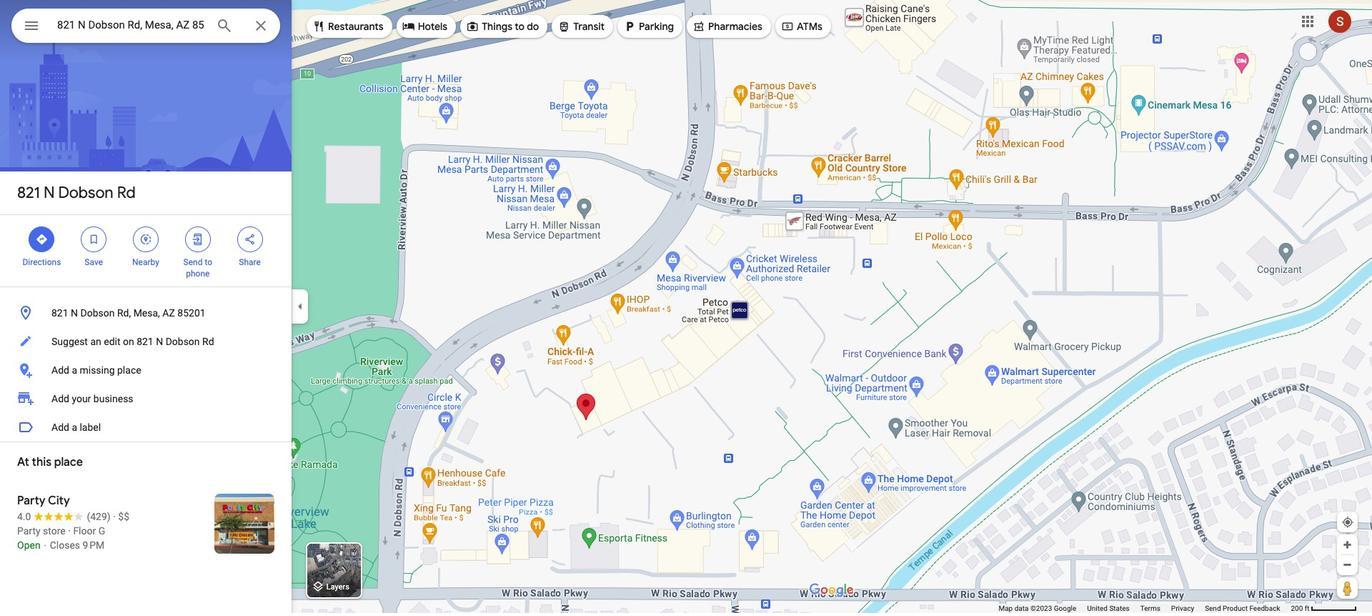 Task type: describe. For each thing, give the bounding box(es) containing it.
at this place
[[17, 455, 83, 470]]

restaurants
[[328, 20, 384, 33]]

200
[[1291, 605, 1303, 613]]

closes
[[50, 540, 80, 551]]

 hotels
[[402, 19, 448, 34]]

send for send to phone
[[183, 257, 203, 267]]

nearby
[[132, 257, 159, 267]]


[[139, 232, 152, 247]]

 restaurants
[[312, 19, 384, 34]]

 atms
[[781, 19, 823, 34]]

add your business
[[51, 393, 133, 405]]


[[558, 19, 571, 34]]

party for party city
[[17, 494, 45, 508]]

add a missing place
[[51, 365, 141, 376]]

 pharmacies
[[693, 19, 763, 34]]

show your location image
[[1342, 516, 1355, 529]]


[[191, 232, 204, 247]]

821 N Dobson Rd, Mesa, AZ 85201 field
[[11, 9, 280, 43]]

atms
[[797, 20, 823, 33]]

send product feedback button
[[1205, 604, 1281, 613]]

none field inside 821 n dobson rd, mesa, az 85201 'field'
[[57, 16, 204, 34]]

show street view coverage image
[[1337, 578, 1358, 599]]

821 n dobson rd main content
[[0, 0, 292, 613]]

az
[[162, 307, 175, 319]]

united states
[[1087, 605, 1130, 613]]

floor
[[73, 525, 96, 537]]

n for 821 n dobson rd, mesa, az 85201
[[71, 307, 78, 319]]

0 vertical spatial ·
[[113, 511, 116, 523]]

do
[[527, 20, 539, 33]]

⋅
[[43, 540, 47, 551]]

layers
[[326, 583, 349, 592]]

ft
[[1305, 605, 1310, 613]]

states
[[1110, 605, 1130, 613]]

0 horizontal spatial place
[[54, 455, 83, 470]]

suggest an edit on 821 n dobson rd button
[[0, 327, 292, 356]]

at
[[17, 455, 29, 470]]

google
[[1054, 605, 1077, 613]]

store
[[43, 525, 66, 537]]

united
[[1087, 605, 1108, 613]]

city
[[48, 494, 70, 508]]

2 vertical spatial n
[[156, 336, 163, 347]]

g
[[98, 525, 105, 537]]

map
[[999, 605, 1013, 613]]

4.0
[[17, 511, 31, 523]]

google maps element
[[0, 0, 1372, 613]]

suggest
[[51, 336, 88, 347]]

dobson for rd,
[[80, 307, 115, 319]]

suggest an edit on 821 n dobson rd
[[51, 336, 214, 347]]

821 n dobson rd
[[17, 183, 136, 203]]

party city
[[17, 494, 70, 508]]

zoom in image
[[1342, 540, 1353, 550]]


[[87, 232, 100, 247]]

add for add a missing place
[[51, 365, 69, 376]]

821 n dobson rd, mesa, az 85201
[[51, 307, 206, 319]]

200 ft button
[[1291, 605, 1357, 613]]

to inside send to phone
[[205, 257, 212, 267]]


[[781, 19, 794, 34]]

a for label
[[72, 422, 77, 433]]

data
[[1015, 605, 1029, 613]]

add a label
[[51, 422, 101, 433]]

label
[[80, 422, 101, 433]]

 transit
[[558, 19, 605, 34]]

 search field
[[11, 9, 280, 46]]

200 ft
[[1291, 605, 1310, 613]]

actions for 821 n dobson rd region
[[0, 215, 292, 287]]

privacy button
[[1171, 604, 1195, 613]]

add for add your business
[[51, 393, 69, 405]]

rd,
[[117, 307, 131, 319]]

©2023
[[1031, 605, 1052, 613]]

$$
[[118, 511, 129, 523]]

terms button
[[1141, 604, 1161, 613]]

85201
[[177, 307, 206, 319]]

 button
[[11, 9, 51, 46]]

an
[[90, 336, 101, 347]]

on
[[123, 336, 134, 347]]

terms
[[1141, 605, 1161, 613]]

things
[[482, 20, 513, 33]]



Task type: locate. For each thing, give the bounding box(es) containing it.
1 vertical spatial ·
[[68, 525, 71, 537]]

821 right 'on'
[[137, 336, 153, 347]]

1 horizontal spatial n
[[71, 307, 78, 319]]

dobson
[[58, 183, 113, 203], [80, 307, 115, 319], [166, 336, 200, 347]]

1 add from the top
[[51, 365, 69, 376]]

1 party from the top
[[17, 494, 45, 508]]

a
[[72, 365, 77, 376], [72, 422, 77, 433]]

n for 821 n dobson rd
[[44, 183, 55, 203]]

1 vertical spatial dobson
[[80, 307, 115, 319]]

place down 'on'
[[117, 365, 141, 376]]

1 vertical spatial 821
[[51, 307, 68, 319]]

1 vertical spatial rd
[[202, 336, 214, 347]]

0 vertical spatial n
[[44, 183, 55, 203]]

None field
[[57, 16, 204, 34]]

821
[[17, 183, 40, 203], [51, 307, 68, 319], [137, 336, 153, 347]]

google account: sheryl atherton  
(sheryl.atherton@adept.ai) image
[[1329, 10, 1352, 33]]

2 vertical spatial dobson
[[166, 336, 200, 347]]

821 up 'suggest'
[[51, 307, 68, 319]]

map data ©2023 google
[[999, 605, 1077, 613]]

0 vertical spatial to
[[515, 20, 525, 33]]

0 vertical spatial add
[[51, 365, 69, 376]]

add a missing place button
[[0, 356, 292, 385]]

0 horizontal spatial n
[[44, 183, 55, 203]]

· left 'price: moderate' icon
[[113, 511, 116, 523]]

footer inside google maps 'element'
[[999, 604, 1291, 613]]

0 vertical spatial place
[[117, 365, 141, 376]]

a left label
[[72, 422, 77, 433]]

dobson up 
[[58, 183, 113, 203]]

price: moderate image
[[118, 511, 129, 523]]

· up closes
[[68, 525, 71, 537]]

send inside send to phone
[[183, 257, 203, 267]]

place inside button
[[117, 365, 141, 376]]

dobson down 85201
[[166, 336, 200, 347]]

rd
[[117, 183, 136, 203], [202, 336, 214, 347]]

0 horizontal spatial rd
[[117, 183, 136, 203]]

save
[[85, 257, 103, 267]]


[[243, 232, 256, 247]]

rd inside button
[[202, 336, 214, 347]]

send product feedback
[[1205, 605, 1281, 613]]

transit
[[573, 20, 605, 33]]

add left your on the bottom of the page
[[51, 393, 69, 405]]


[[312, 19, 325, 34]]

hotels
[[418, 20, 448, 33]]

 things to do
[[466, 19, 539, 34]]


[[693, 19, 706, 34]]

business
[[94, 393, 133, 405]]

add for add a label
[[51, 422, 69, 433]]

add your business link
[[0, 385, 292, 413]]

1 horizontal spatial place
[[117, 365, 141, 376]]

0 horizontal spatial send
[[183, 257, 203, 267]]

9 pm
[[83, 540, 105, 551]]

to inside  things to do
[[515, 20, 525, 33]]

4.0 stars 429 reviews image
[[17, 510, 111, 524]]

0 vertical spatial dobson
[[58, 183, 113, 203]]

1 horizontal spatial 821
[[51, 307, 68, 319]]

your
[[72, 393, 91, 405]]

open
[[17, 540, 40, 551]]

zoom out image
[[1342, 560, 1353, 570]]

0 vertical spatial 821
[[17, 183, 40, 203]]

missing
[[80, 365, 115, 376]]

party up open
[[17, 525, 40, 537]]

party up "4.0"
[[17, 494, 45, 508]]

821 n dobson rd, mesa, az 85201 button
[[0, 299, 292, 327]]

phone
[[186, 269, 210, 279]]


[[402, 19, 415, 34]]

edit
[[104, 336, 120, 347]]

821 up 
[[17, 183, 40, 203]]

1 vertical spatial place
[[54, 455, 83, 470]]

n up 'suggest'
[[71, 307, 78, 319]]

footer
[[999, 604, 1291, 613]]

to
[[515, 20, 525, 33], [205, 257, 212, 267]]

0 vertical spatial rd
[[117, 183, 136, 203]]

1 horizontal spatial rd
[[202, 336, 214, 347]]

party inside party store · floor g open ⋅ closes 9 pm
[[17, 525, 40, 537]]

0 horizontal spatial to
[[205, 257, 212, 267]]

dobson for rd
[[58, 183, 113, 203]]

send for send product feedback
[[1205, 605, 1221, 613]]

3 add from the top
[[51, 422, 69, 433]]

parking
[[639, 20, 674, 33]]

1 horizontal spatial to
[[515, 20, 525, 33]]

to left do
[[515, 20, 525, 33]]

a left missing
[[72, 365, 77, 376]]

0 horizontal spatial ·
[[68, 525, 71, 537]]


[[35, 232, 48, 247]]

2 party from the top
[[17, 525, 40, 537]]

1 vertical spatial send
[[1205, 605, 1221, 613]]

add down 'suggest'
[[51, 365, 69, 376]]

1 a from the top
[[72, 365, 77, 376]]

send
[[183, 257, 203, 267], [1205, 605, 1221, 613]]

2 horizontal spatial 821
[[137, 336, 153, 347]]

add
[[51, 365, 69, 376], [51, 393, 69, 405], [51, 422, 69, 433]]

product
[[1223, 605, 1248, 613]]

0 vertical spatial a
[[72, 365, 77, 376]]

n up 
[[44, 183, 55, 203]]


[[623, 19, 636, 34]]

party
[[17, 494, 45, 508], [17, 525, 40, 537]]

dobson left rd,
[[80, 307, 115, 319]]

n
[[44, 183, 55, 203], [71, 307, 78, 319], [156, 336, 163, 347]]

party for party store · floor g open ⋅ closes 9 pm
[[17, 525, 40, 537]]

0 horizontal spatial 821
[[17, 183, 40, 203]]

rd down 85201
[[202, 336, 214, 347]]

2 vertical spatial add
[[51, 422, 69, 433]]


[[23, 16, 40, 36]]

·
[[113, 511, 116, 523], [68, 525, 71, 537]]

pharmacies
[[708, 20, 763, 33]]

1 vertical spatial party
[[17, 525, 40, 537]]

0 vertical spatial party
[[17, 494, 45, 508]]

0 vertical spatial send
[[183, 257, 203, 267]]

(429)
[[87, 511, 111, 523]]

1 horizontal spatial ·
[[113, 511, 116, 523]]

821 for 821 n dobson rd
[[17, 183, 40, 203]]

party store · floor g open ⋅ closes 9 pm
[[17, 525, 105, 551]]

this
[[32, 455, 52, 470]]

to up phone at the top left of page
[[205, 257, 212, 267]]

n down az
[[156, 336, 163, 347]]

place right this
[[54, 455, 83, 470]]

· inside party store · floor g open ⋅ closes 9 pm
[[68, 525, 71, 537]]

2 add from the top
[[51, 393, 69, 405]]

 parking
[[623, 19, 674, 34]]

rd up actions for 821 n dobson rd region at the top
[[117, 183, 136, 203]]

directions
[[22, 257, 61, 267]]

feedback
[[1250, 605, 1281, 613]]

mesa,
[[133, 307, 160, 319]]

a for missing
[[72, 365, 77, 376]]

send to phone
[[183, 257, 212, 279]]

place
[[117, 365, 141, 376], [54, 455, 83, 470]]

add left label
[[51, 422, 69, 433]]

send inside button
[[1205, 605, 1221, 613]]

· $$
[[113, 511, 129, 523]]

1 vertical spatial add
[[51, 393, 69, 405]]

privacy
[[1171, 605, 1195, 613]]

send up phone at the top left of page
[[183, 257, 203, 267]]

add a label button
[[0, 413, 292, 442]]

2 a from the top
[[72, 422, 77, 433]]

footer containing map data ©2023 google
[[999, 604, 1291, 613]]

send left the product
[[1205, 605, 1221, 613]]

1 vertical spatial to
[[205, 257, 212, 267]]

share
[[239, 257, 261, 267]]

collapse side panel image
[[292, 299, 308, 315]]

1 horizontal spatial send
[[1205, 605, 1221, 613]]

821 for 821 n dobson rd, mesa, az 85201
[[51, 307, 68, 319]]

1 vertical spatial a
[[72, 422, 77, 433]]

united states button
[[1087, 604, 1130, 613]]

1 vertical spatial n
[[71, 307, 78, 319]]


[[466, 19, 479, 34]]

2 vertical spatial 821
[[137, 336, 153, 347]]

2 horizontal spatial n
[[156, 336, 163, 347]]



Task type: vqa. For each thing, say whether or not it's contained in the screenshot.
2,437's CO
no



